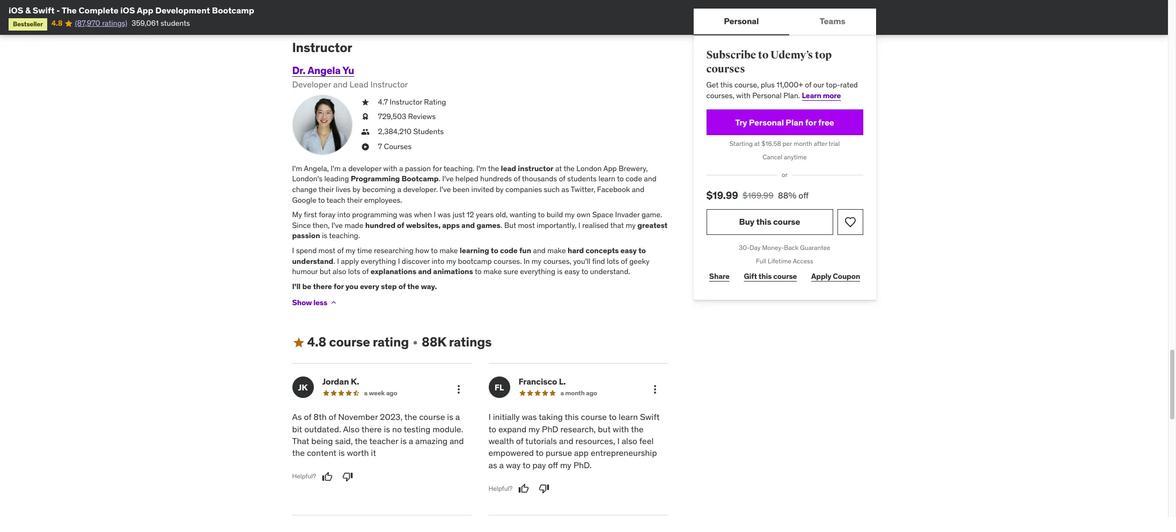 Task type: locate. For each thing, give the bounding box(es) containing it.
at left $16.58
[[754, 140, 760, 148]]

0 horizontal spatial into
[[337, 210, 350, 220]]

course up testing
[[419, 412, 445, 422]]

1 vertical spatial .
[[501, 220, 502, 230]]

this right gift on the right of the page
[[759, 272, 772, 281]]

i've up is teaching.
[[331, 220, 343, 230]]

with up entrepreneurship
[[613, 424, 629, 434]]

learn inside . i've helped hundreds of thousands of students learn to code and change their lives by becoming a developer. i've been invited by companies such as twitter, facebook and google to teach their employees.
[[599, 174, 615, 184]]

most down wanting on the left
[[518, 220, 535, 230]]

xsmall image for 4.7 instructor rating
[[361, 97, 369, 108]]

my
[[292, 210, 302, 220]]

0 horizontal spatial as
[[489, 460, 497, 470]]

1 vertical spatial swift
[[640, 412, 660, 422]]

0 horizontal spatial was
[[399, 210, 412, 220]]

xsmall image for 729,503 reviews
[[361, 112, 369, 122]]

november
[[338, 412, 378, 422]]

1 vertical spatial most
[[319, 246, 335, 255]]

everything inside . i apply everything i discover into my bootcamp courses. in my courses, you'll find lots of geeky humour but also lots of
[[361, 256, 396, 266]]

0 vertical spatial courses,
[[706, 91, 735, 100]]

their down lives
[[347, 195, 362, 205]]

easy inside hard concepts easy to understand
[[621, 246, 637, 255]]

the inside i initially was taking this course to learn swift to expand my phd research, but with the wealth of tutorials and resources, i also feel empowered to pursue app entrepreneurship as a way to pay off my phd.
[[631, 424, 644, 434]]

tab list
[[694, 9, 876, 35]]

everything
[[361, 256, 396, 266], [520, 267, 555, 276]]

more
[[823, 91, 841, 100]]

bootcamp
[[212, 5, 254, 16], [402, 174, 439, 184]]

a
[[343, 164, 346, 173], [399, 164, 403, 173], [397, 185, 401, 194], [364, 389, 368, 397], [560, 389, 564, 397], [455, 412, 460, 422], [409, 436, 413, 446], [499, 460, 504, 470]]

helpful? for as of 8th of november 2023, the course is a bit outdated. also there is no testing module. that being said, the teacher is a amazing and the content is worth it
[[292, 472, 316, 480]]

1 horizontal spatial ios
[[120, 5, 135, 16]]

course up k. on the bottom left of page
[[329, 334, 370, 351]]

1 horizontal spatial easy
[[621, 246, 637, 255]]

this for get
[[720, 80, 733, 90]]

also inside . i apply everything i discover into my bootcamp courses. in my courses, you'll find lots of geeky humour but also lots of
[[333, 267, 346, 276]]

easy up geeky
[[621, 246, 637, 255]]

rating
[[424, 97, 446, 107]]

mark review by francisco l. as helpful image
[[518, 484, 529, 494]]

0 vertical spatial as
[[562, 185, 569, 194]]

app up 359,061
[[137, 5, 153, 16]]

lives
[[336, 185, 351, 194]]

everything down in
[[520, 267, 555, 276]]

into down i spend most of my time researching how to make learning to code fun and make
[[432, 256, 444, 266]]

of up companies
[[514, 174, 520, 184]]

instructor up dr. angela yu link
[[292, 39, 352, 56]]

88%
[[778, 190, 797, 201]]

0 vertical spatial students
[[160, 18, 190, 28]]

passion up developer.
[[405, 164, 431, 173]]

2 horizontal spatial i'm
[[476, 164, 486, 173]]

also down apply
[[333, 267, 346, 276]]

1 vertical spatial instructor
[[371, 79, 408, 90]]

invited
[[471, 185, 494, 194]]

4.8 for 4.8 course rating
[[307, 334, 326, 351]]

1 vertical spatial also
[[622, 436, 637, 446]]

dr. angela yu link
[[292, 64, 354, 77]]

. inside . i apply everything i discover into my bootcamp courses. in my courses, you'll find lots of geeky humour but also lots of
[[333, 256, 335, 266]]

. left but
[[501, 220, 502, 230]]

1 vertical spatial for
[[433, 164, 442, 173]]

2 horizontal spatial with
[[736, 91, 751, 100]]

0 horizontal spatial i'm
[[292, 164, 302, 173]]

this inside button
[[756, 216, 771, 227]]

1 horizontal spatial learn
[[619, 412, 638, 422]]

geeky
[[629, 256, 650, 266]]

1 horizontal spatial passion
[[405, 164, 431, 173]]

pay
[[533, 460, 546, 470]]

rated
[[840, 80, 858, 90]]

off inside i initially was taking this course to learn swift to expand my phd research, but with the wealth of tutorials and resources, i also feel empowered to pursue app entrepreneurship as a way to pay off my phd.
[[548, 460, 558, 470]]

the left the way.
[[407, 282, 419, 291]]

to
[[758, 48, 769, 62], [617, 174, 624, 184], [318, 195, 325, 205], [538, 210, 545, 220], [431, 246, 438, 255], [491, 246, 498, 255], [639, 246, 646, 255], [475, 267, 482, 276], [581, 267, 588, 276], [609, 412, 617, 422], [489, 424, 496, 434], [536, 448, 544, 458], [523, 460, 530, 470]]

but up the resources,
[[598, 424, 611, 434]]

i'll
[[292, 282, 301, 291]]

xsmall image inside show less button
[[329, 299, 338, 307]]

mark review by jordan k. as unhelpful image
[[342, 472, 353, 482]]

cancel
[[763, 153, 782, 161]]

1 vertical spatial students
[[567, 174, 597, 184]]

my left own
[[565, 210, 575, 220]]

there right be
[[313, 282, 332, 291]]

at
[[754, 140, 760, 148], [555, 164, 562, 173]]

learn
[[599, 174, 615, 184], [619, 412, 638, 422]]

then,
[[313, 220, 330, 230]]

as inside . i've helped hundreds of thousands of students learn to code and change their lives by becoming a developer. i've been invited by companies such as twitter, facebook and google to teach their employees.
[[562, 185, 569, 194]]

leading
[[324, 174, 349, 184]]

a inside i initially was taking this course to learn swift to expand my phd research, but with the wealth of tutorials and resources, i also feel empowered to pursue app entrepreneurship as a way to pay off my phd.
[[499, 460, 504, 470]]

at inside at the london app brewery, london's leading
[[555, 164, 562, 173]]

apply
[[341, 256, 359, 266]]

1 horizontal spatial lots
[[607, 256, 619, 266]]

entrepreneurship
[[591, 448, 657, 458]]

1 horizontal spatial .
[[439, 174, 440, 184]]

instructor up 729,503 reviews
[[390, 97, 422, 107]]

1 horizontal spatial at
[[754, 140, 760, 148]]

make up "animations"
[[440, 246, 458, 255]]

the left london
[[564, 164, 575, 173]]

1 vertical spatial month
[[565, 389, 585, 397]]

developer.
[[403, 185, 438, 194]]

xsmall image left 2,384,210
[[361, 127, 369, 137]]

a week ago
[[364, 389, 397, 397]]

0 horizontal spatial swift
[[33, 5, 55, 16]]

0 horizontal spatial 4.8
[[51, 18, 62, 28]]

ios up ratings)
[[120, 5, 135, 16]]

0 vertical spatial with
[[736, 91, 751, 100]]

0 vertical spatial passion
[[405, 164, 431, 173]]

. inside . i've helped hundreds of thousands of students learn to code and change their lives by becoming a developer. i've been invited by companies such as twitter, facebook and google to teach their employees.
[[439, 174, 440, 184]]

try personal plan for free
[[735, 117, 834, 128]]

was
[[399, 210, 412, 220], [438, 210, 451, 220], [522, 412, 537, 422]]

gift this course
[[744, 272, 797, 281]]

the up testing
[[404, 412, 417, 422]]

i'm
[[292, 164, 302, 173], [331, 164, 341, 173], [476, 164, 486, 173]]

0 vertical spatial everything
[[361, 256, 396, 266]]

0 horizontal spatial there
[[313, 282, 332, 291]]

1 vertical spatial helpful?
[[489, 484, 512, 492]]

instructor inside dr. angela yu developer and lead instructor
[[371, 79, 408, 90]]

i right "when"
[[434, 210, 436, 220]]

bootcamp right "development"
[[212, 5, 254, 16]]

buy this course button
[[706, 209, 833, 235]]

teaching. down made
[[329, 231, 360, 241]]

courses, down "hard"
[[543, 256, 571, 266]]

7 courses
[[378, 141, 412, 151]]

course inside button
[[773, 216, 800, 227]]

(87,970
[[75, 18, 100, 28]]

the
[[62, 5, 77, 16]]

anytime
[[784, 153, 807, 161]]

of left geeky
[[621, 256, 628, 266]]

4.7 instructor rating
[[378, 97, 446, 107]]

you
[[345, 282, 358, 291]]

2 vertical spatial for
[[334, 282, 344, 291]]

1 horizontal spatial everything
[[520, 267, 555, 276]]

the up feel
[[631, 424, 644, 434]]

made
[[345, 220, 363, 230]]

make left sure
[[483, 267, 502, 276]]

was left "when"
[[399, 210, 412, 220]]

subscribe
[[706, 48, 756, 62]]

0 vertical spatial off
[[799, 190, 809, 201]]

also inside i initially was taking this course to learn swift to expand my phd research, but with the wealth of tutorials and resources, i also feel empowered to pursue app entrepreneurship as a way to pay off my phd.
[[622, 436, 637, 446]]

was up apps
[[438, 210, 451, 220]]

1 ios from the left
[[9, 5, 23, 16]]

0 vertical spatial 4.8
[[51, 18, 62, 28]]

helpful? left mark review by jordan k. as helpful image
[[292, 472, 316, 480]]

0 horizontal spatial by
[[353, 185, 360, 194]]

said,
[[335, 436, 353, 446]]

2 vertical spatial with
[[613, 424, 629, 434]]

i up entrepreneurship
[[617, 436, 620, 446]]

4.8 right medium image on the left of page
[[307, 334, 326, 351]]

1 horizontal spatial teaching.
[[444, 164, 475, 173]]

0 horizontal spatial at
[[555, 164, 562, 173]]

easy down you'll
[[564, 267, 580, 276]]

2 vertical spatial i've
[[331, 220, 343, 230]]

1 vertical spatial as
[[489, 460, 497, 470]]

angela
[[308, 64, 341, 77]]

swift up feel
[[640, 412, 660, 422]]

course inside i initially was taking this course to learn swift to expand my phd research, but with the wealth of tutorials and resources, i also feel empowered to pursue app entrepreneurship as a way to pay off my phd.
[[581, 412, 607, 422]]

this up 'research,'
[[565, 412, 579, 422]]

app right london
[[603, 164, 617, 173]]

a up programming bootcamp
[[399, 164, 403, 173]]

my down invader
[[626, 220, 636, 230]]

discover
[[402, 256, 430, 266]]

outdated.
[[304, 424, 341, 434]]

also up entrepreneurship
[[622, 436, 637, 446]]

teaching.
[[444, 164, 475, 173], [329, 231, 360, 241]]

teaching. up helped
[[444, 164, 475, 173]]

this for buy
[[756, 216, 771, 227]]

2 by from the left
[[496, 185, 504, 194]]

it
[[371, 448, 376, 458]]

1 horizontal spatial by
[[496, 185, 504, 194]]

0 vertical spatial helpful?
[[292, 472, 316, 480]]

0 vertical spatial code
[[626, 174, 642, 184]]

. down i'm angela, i'm a developer with a passion for teaching. i'm the lead instructor
[[439, 174, 440, 184]]

of right step
[[398, 282, 406, 291]]

4.8 down the -
[[51, 18, 62, 28]]

xsmall image
[[361, 97, 369, 108], [361, 141, 369, 152], [329, 299, 338, 307]]

lots down apply
[[348, 267, 360, 276]]

learn more link
[[802, 91, 841, 100]]

easy
[[621, 246, 637, 255], [564, 267, 580, 276]]

i'm up helped
[[476, 164, 486, 173]]

xsmall image for 2,384,210 students
[[361, 127, 369, 137]]

or
[[782, 171, 788, 179]]

2 ago from the left
[[586, 389, 597, 397]]

0 horizontal spatial ago
[[386, 389, 397, 397]]

francisco l.
[[519, 376, 566, 387]]

ago for 2023,
[[386, 389, 397, 397]]

by right lives
[[353, 185, 360, 194]]

3 i'm from the left
[[476, 164, 486, 173]]

step
[[381, 282, 397, 291]]

i've inside my first foray into programming was when i was just 12 years old, wanting to build my own space invader game. since then, i've made
[[331, 220, 343, 230]]

0 horizontal spatial ios
[[9, 5, 23, 16]]

i've up been
[[442, 174, 454, 184]]

by down hundreds
[[496, 185, 504, 194]]

1 vertical spatial code
[[500, 246, 518, 255]]

i'm up london's
[[292, 164, 302, 173]]

code up "courses."
[[500, 246, 518, 255]]

xsmall image left "88k"
[[411, 338, 420, 347]]

1 horizontal spatial their
[[347, 195, 362, 205]]

2 vertical spatial instructor
[[390, 97, 422, 107]]

a inside . i've helped hundreds of thousands of students learn to code and change their lives by becoming a developer. i've been invited by companies such as twitter, facebook and google to teach their employees.
[[397, 185, 401, 194]]

module.
[[433, 424, 463, 434]]

1 horizontal spatial month
[[794, 140, 812, 148]]

there inside as of 8th of november 2023, the course is a bit outdated. also there is no testing module. that being said, the teacher is a amazing and the content is worth it
[[361, 424, 382, 434]]

into
[[337, 210, 350, 220], [432, 256, 444, 266]]

as
[[292, 412, 302, 422]]

app
[[137, 5, 153, 16], [603, 164, 617, 173]]

understand
[[292, 256, 333, 266]]

full
[[756, 257, 766, 265]]

2 horizontal spatial .
[[501, 220, 502, 230]]

programming
[[352, 210, 397, 220]]

off inside $19.99 $169.99 88% off
[[799, 190, 809, 201]]

developer
[[348, 164, 381, 173]]

. left apply
[[333, 256, 335, 266]]

foray
[[319, 210, 336, 220]]

xsmall image left 729,503
[[361, 112, 369, 122]]

learn inside i initially was taking this course to learn swift to expand my phd research, but with the wealth of tutorials and resources, i also feel empowered to pursue app entrepreneurship as a way to pay off my phd.
[[619, 412, 638, 422]]

course up back
[[773, 216, 800, 227]]

day
[[750, 244, 761, 252]]

personal down plus
[[752, 91, 782, 100]]

0 vertical spatial personal
[[724, 16, 759, 27]]

plus
[[761, 80, 775, 90]]

0 vertical spatial at
[[754, 140, 760, 148]]

this inside i initially was taking this course to learn swift to expand my phd research, but with the wealth of tutorials and resources, i also feel empowered to pursue app entrepreneurship as a way to pay off my phd.
[[565, 412, 579, 422]]

0 vertical spatial month
[[794, 140, 812, 148]]

2 vertical spatial xsmall image
[[329, 299, 338, 307]]

0 horizontal spatial passion
[[292, 231, 320, 241]]

to inside my first foray into programming was when i was just 12 years old, wanting to build my own space invader game. since then, i've made
[[538, 210, 545, 220]]

1 horizontal spatial students
[[567, 174, 597, 184]]

0 vertical spatial i've
[[442, 174, 454, 184]]

students down "development"
[[160, 18, 190, 28]]

programming
[[351, 174, 400, 184]]

0 horizontal spatial .
[[333, 256, 335, 266]]

0 vertical spatial also
[[333, 267, 346, 276]]

as right such
[[562, 185, 569, 194]]

app inside at the london app brewery, london's leading
[[603, 164, 617, 173]]

hundred of websites, apps and games . but most importantly, i realised that my
[[365, 220, 637, 230]]

0 horizontal spatial courses,
[[543, 256, 571, 266]]

1 vertical spatial courses,
[[543, 256, 571, 266]]

1 vertical spatial app
[[603, 164, 617, 173]]

2 vertical spatial personal
[[749, 117, 784, 128]]

i left spend
[[292, 246, 294, 255]]

apply
[[811, 272, 831, 281]]

1 vertical spatial there
[[361, 424, 382, 434]]

games
[[477, 220, 501, 230]]

helpful? left mark review by francisco l. as helpful image
[[489, 484, 512, 492]]

but down understand
[[320, 267, 331, 276]]

12
[[467, 210, 474, 220]]

jordan k.
[[322, 376, 359, 387]]

i inside my first foray into programming was when i was just 12 years old, wanting to build my own space invader game. since then, i've made
[[434, 210, 436, 220]]

1 horizontal spatial i'm
[[331, 164, 341, 173]]

month
[[794, 140, 812, 148], [565, 389, 585, 397]]

0 horizontal spatial off
[[548, 460, 558, 470]]

personal up $16.58
[[749, 117, 784, 128]]

1 horizontal spatial ago
[[586, 389, 597, 397]]

ago right week
[[386, 389, 397, 397]]

explanations and animations to make sure everything is easy to understand.
[[371, 267, 630, 276]]

0 horizontal spatial teaching.
[[329, 231, 360, 241]]

0 vertical spatial their
[[319, 185, 334, 194]]

also
[[333, 267, 346, 276], [622, 436, 637, 446]]

share
[[709, 272, 730, 281]]

i left apply
[[337, 256, 339, 266]]

swift inside i initially was taking this course to learn swift to expand my phd research, but with the wealth of tutorials and resources, i also feel empowered to pursue app entrepreneurship as a way to pay off my phd.
[[640, 412, 660, 422]]

1 horizontal spatial with
[[613, 424, 629, 434]]

but inside . i apply everything i discover into my bootcamp courses. in my courses, you'll find lots of geeky humour but also lots of
[[320, 267, 331, 276]]

a down programming bootcamp
[[397, 185, 401, 194]]

ago up 'research,'
[[586, 389, 597, 397]]

0 horizontal spatial app
[[137, 5, 153, 16]]

helpful? for i initially was taking this course to learn swift to expand my phd research, but with the wealth of tutorials and resources, i also feel empowered to pursue app entrepreneurship as a way to pay off my phd.
[[489, 484, 512, 492]]

0 vertical spatial xsmall image
[[361, 112, 369, 122]]

xsmall image
[[361, 112, 369, 122], [361, 127, 369, 137], [411, 338, 420, 347]]

dr.
[[292, 64, 306, 77]]

8th
[[313, 412, 327, 422]]

learn up entrepreneurship
[[619, 412, 638, 422]]

lead
[[350, 79, 368, 90]]

plan.
[[783, 91, 800, 100]]

1 horizontal spatial into
[[432, 256, 444, 266]]

mark review by francisco l. as unhelpful image
[[539, 484, 549, 494]]

swift left the -
[[33, 5, 55, 16]]

1 vertical spatial 4.8
[[307, 334, 326, 351]]

twitter,
[[571, 185, 595, 194]]

1 horizontal spatial but
[[598, 424, 611, 434]]

0 vertical spatial into
[[337, 210, 350, 220]]

plan
[[786, 117, 803, 128]]

humour
[[292, 267, 318, 276]]

every
[[360, 282, 379, 291]]

learn more
[[802, 91, 841, 100]]

realised
[[582, 220, 609, 230]]

of left our
[[805, 80, 812, 90]]

as
[[562, 185, 569, 194], [489, 460, 497, 470]]

this inside the get this course, plus 11,000+ of our top-rated courses, with personal plan.
[[720, 80, 733, 90]]

with up programming bootcamp
[[383, 164, 397, 173]]

i've left been
[[440, 185, 451, 194]]

courses, down get
[[706, 91, 735, 100]]

1 horizontal spatial bootcamp
[[402, 174, 439, 184]]

i initially was taking this course to learn swift to expand my phd research, but with the wealth of tutorials and resources, i also feel empowered to pursue app entrepreneurship as a way to pay off my phd.
[[489, 412, 660, 470]]

i spend most of my time researching how to make learning to code fun and make
[[292, 246, 568, 255]]

as left way
[[489, 460, 497, 470]]

1 horizontal spatial code
[[626, 174, 642, 184]]

medium image
[[292, 336, 305, 349]]

. for learning to code fun
[[333, 256, 335, 266]]

students up the twitter,
[[567, 174, 597, 184]]

a left way
[[499, 460, 504, 470]]

is teaching.
[[320, 231, 360, 241]]

instructor up 4.7 on the top left of page
[[371, 79, 408, 90]]

1 vertical spatial off
[[548, 460, 558, 470]]

0 horizontal spatial but
[[320, 267, 331, 276]]

1 horizontal spatial also
[[622, 436, 637, 446]]

1 horizontal spatial app
[[603, 164, 617, 173]]

space
[[592, 210, 613, 220]]

there up teacher
[[361, 424, 382, 434]]

as inside i initially was taking this course to learn swift to expand my phd research, but with the wealth of tutorials and resources, i also feel empowered to pursue app entrepreneurship as a way to pay off my phd.
[[489, 460, 497, 470]]

off right 88%
[[799, 190, 809, 201]]

l.
[[559, 376, 566, 387]]

1 horizontal spatial there
[[361, 424, 382, 434]]

1 ago from the left
[[386, 389, 397, 397]]

try personal plan for free link
[[706, 110, 863, 135]]

london
[[576, 164, 602, 173]]

with inside the get this course, plus 11,000+ of our top-rated courses, with personal plan.
[[736, 91, 751, 100]]

lots up understand. on the bottom of page
[[607, 256, 619, 266]]



Task type: vqa. For each thing, say whether or not it's contained in the screenshot.
Plan
yes



Task type: describe. For each thing, give the bounding box(es) containing it.
rating
[[373, 334, 409, 351]]

tab list containing personal
[[694, 9, 876, 35]]

a up leading
[[343, 164, 346, 173]]

4.8 course rating
[[307, 334, 409, 351]]

1 vertical spatial everything
[[520, 267, 555, 276]]

subscribe to udemy's top courses
[[706, 48, 832, 75]]

0 vertical spatial swift
[[33, 5, 55, 16]]

1 vertical spatial with
[[383, 164, 397, 173]]

to inside hard concepts easy to understand
[[639, 246, 646, 255]]

2 i'm from the left
[[331, 164, 341, 173]]

the down that
[[292, 448, 305, 458]]

0 vertical spatial bootcamp
[[212, 5, 254, 16]]

but inside i initially was taking this course to learn swift to expand my phd research, but with the wealth of tutorials and resources, i also feel empowered to pursue app entrepreneurship as a way to pay off my phd.
[[598, 424, 611, 434]]

my up "animations"
[[446, 256, 456, 266]]

0 vertical spatial teaching.
[[444, 164, 475, 173]]

find
[[592, 256, 605, 266]]

my inside my first foray into programming was when i was just 12 years old, wanting to build my own space invader game. since then, i've made
[[565, 210, 575, 220]]

app
[[574, 448, 589, 458]]

ago for course
[[586, 389, 597, 397]]

to down you'll
[[581, 267, 588, 276]]

a up module.
[[455, 412, 460, 422]]

to up 'facebook'
[[617, 174, 624, 184]]

1 vertical spatial bootcamp
[[402, 174, 439, 184]]

1 horizontal spatial for
[[433, 164, 442, 173]]

(87,970 ratings)
[[75, 18, 127, 28]]

reviews
[[408, 112, 436, 122]]

researching
[[374, 246, 414, 255]]

ios & swift - the complete ios app development bootcamp
[[9, 5, 254, 16]]

i left initially
[[489, 412, 491, 422]]

i down own
[[578, 220, 580, 230]]

with inside i initially was taking this course to learn swift to expand my phd research, but with the wealth of tutorials and resources, i also feel empowered to pursue app entrepreneurship as a way to pay off my phd.
[[613, 424, 629, 434]]

-
[[56, 5, 60, 16]]

was inside i initially was taking this course to learn swift to expand my phd research, but with the wealth of tutorials and resources, i also feel empowered to pursue app entrepreneurship as a way to pay off my phd.
[[522, 412, 537, 422]]

my right in
[[532, 256, 542, 266]]

the up worth
[[355, 436, 367, 446]]

a down testing
[[409, 436, 413, 446]]

2,384,210
[[378, 127, 411, 136]]

0 vertical spatial most
[[518, 220, 535, 230]]

to left teach
[[318, 195, 325, 205]]

to inside subscribe to udemy's top courses
[[758, 48, 769, 62]]

wanting
[[510, 210, 536, 220]]

understand.
[[590, 267, 630, 276]]

personal inside button
[[724, 16, 759, 27]]

also
[[343, 424, 360, 434]]

into inside . i apply everything i discover into my bootcamp courses. in my courses, you'll find lots of geeky humour but also lots of
[[432, 256, 444, 266]]

facebook
[[597, 185, 630, 194]]

0 horizontal spatial make
[[440, 246, 458, 255]]

1 horizontal spatial make
[[483, 267, 502, 276]]

4.8 for 4.8
[[51, 18, 62, 28]]

tutorials
[[525, 436, 557, 446]]

lead
[[501, 164, 516, 173]]

complete
[[79, 5, 118, 16]]

a down l.
[[560, 389, 564, 397]]

xsmall image for 7 courses
[[361, 141, 369, 152]]

dr. angela yu developer and lead instructor
[[292, 64, 408, 90]]

access
[[793, 257, 813, 265]]

1 i'm from the left
[[292, 164, 302, 173]]

0 horizontal spatial lots
[[348, 267, 360, 276]]

apply coupon button
[[808, 266, 863, 287]]

of inside i initially was taking this course to learn swift to expand my phd research, but with the wealth of tutorials and resources, i also feel empowered to pursue app entrepreneurship as a way to pay off my phd.
[[516, 436, 524, 446]]

greatest
[[637, 220, 668, 230]]

to up the resources,
[[609, 412, 617, 422]]

11,000+
[[777, 80, 803, 90]]

729,503 reviews
[[378, 112, 436, 122]]

research,
[[560, 424, 596, 434]]

google
[[292, 195, 316, 205]]

you'll
[[573, 256, 590, 266]]

0 horizontal spatial most
[[319, 246, 335, 255]]

free
[[818, 117, 834, 128]]

udemy's
[[770, 48, 813, 62]]

courses, inside the get this course, plus 11,000+ of our top-rated courses, with personal plan.
[[706, 91, 735, 100]]

of up 'i'll be there for you every step of the way.'
[[362, 267, 369, 276]]

initially
[[493, 412, 520, 422]]

0 vertical spatial instructor
[[292, 39, 352, 56]]

2 vertical spatial xsmall image
[[411, 338, 420, 347]]

coupon
[[833, 272, 860, 281]]

the inside at the london app brewery, london's leading
[[564, 164, 575, 173]]

apply coupon
[[811, 272, 860, 281]]

worth
[[347, 448, 369, 458]]

be
[[302, 282, 311, 291]]

of right as
[[304, 412, 311, 422]]

that
[[610, 220, 624, 230]]

of right 8th
[[329, 412, 336, 422]]

the up hundreds
[[488, 164, 499, 173]]

to right how
[[431, 246, 438, 255]]

starting at $16.58 per month after trial cancel anytime
[[730, 140, 840, 161]]

0 horizontal spatial their
[[319, 185, 334, 194]]

my up tutorials
[[529, 424, 540, 434]]

30-
[[739, 244, 750, 252]]

to up 'wealth'
[[489, 424, 496, 434]]

of up such
[[559, 174, 565, 184]]

0 horizontal spatial easy
[[564, 267, 580, 276]]

my down pursue at left bottom
[[560, 460, 571, 470]]

guarantee
[[800, 244, 830, 252]]

for for try personal plan for free
[[805, 117, 816, 128]]

i down researching at the top left
[[398, 256, 400, 266]]

729,503
[[378, 112, 406, 122]]

code inside . i've helped hundreds of thousands of students learn to code and change their lives by becoming a developer. i've been invited by companies such as twitter, facebook and google to teach their employees.
[[626, 174, 642, 184]]

&
[[25, 5, 31, 16]]

additional actions for review by francisco l. image
[[648, 383, 661, 396]]

this for gift
[[759, 272, 772, 281]]

courses.
[[494, 256, 522, 266]]

to down bootcamp
[[475, 267, 482, 276]]

passion inside the greatest passion
[[292, 231, 320, 241]]

my up apply
[[346, 246, 355, 255]]

of up apply
[[337, 246, 344, 255]]

dr. angela yu image
[[292, 95, 352, 155]]

testing
[[404, 424, 431, 434]]

1 vertical spatial teaching.
[[329, 231, 360, 241]]

personal inside the get this course, plus 11,000+ of our top-rated courses, with personal plan.
[[752, 91, 782, 100]]

and inside i initially was taking this course to learn swift to expand my phd research, but with the wealth of tutorials and resources, i also feel empowered to pursue app entrepreneurship as a way to pay off my phd.
[[559, 436, 573, 446]]

of inside the get this course, plus 11,000+ of our top-rated courses, with personal plan.
[[805, 80, 812, 90]]

first
[[304, 210, 317, 220]]

0 vertical spatial lots
[[607, 256, 619, 266]]

359,061 students
[[132, 18, 190, 28]]

$16.58
[[762, 140, 781, 148]]

1 horizontal spatial was
[[438, 210, 451, 220]]

courses, inside . i apply everything i discover into my bootcamp courses. in my courses, you'll find lots of geeky humour but also lots of
[[543, 256, 571, 266]]

course inside as of 8th of november 2023, the course is a bit outdated. also there is no testing module. that being said, the teacher is a amazing and the content is worth it
[[419, 412, 445, 422]]

a left week
[[364, 389, 368, 397]]

learning
[[460, 246, 489, 255]]

at inside starting at $16.58 per month after trial cancel anytime
[[754, 140, 760, 148]]

students inside . i've helped hundreds of thousands of students learn to code and change their lives by becoming a developer. i've been invited by companies such as twitter, facebook and google to teach their employees.
[[567, 174, 597, 184]]

359,061
[[132, 18, 159, 28]]

into inside my first foray into programming was when i was just 12 years old, wanting to build my own space invader game. since then, i've made
[[337, 210, 350, 220]]

2 horizontal spatial make
[[547, 246, 566, 255]]

0 horizontal spatial code
[[500, 246, 518, 255]]

at the london app brewery, london's leading
[[292, 164, 648, 184]]

but
[[504, 220, 516, 230]]

a month ago
[[560, 389, 597, 397]]

just
[[453, 210, 465, 220]]

for for i'll be there for you every step of the way.
[[334, 282, 344, 291]]

that
[[292, 436, 309, 446]]

$19.99 $169.99 88% off
[[706, 189, 809, 202]]

spend
[[296, 246, 317, 255]]

0 horizontal spatial students
[[160, 18, 190, 28]]

courses
[[706, 62, 745, 75]]

mark review by jordan k. as helpful image
[[322, 472, 333, 482]]

i'll be there for you every step of the way.
[[292, 282, 437, 291]]

phd
[[542, 424, 558, 434]]

try
[[735, 117, 747, 128]]

$19.99
[[706, 189, 738, 202]]

2 ios from the left
[[120, 5, 135, 16]]

hard
[[568, 246, 584, 255]]

since
[[292, 220, 311, 230]]

of right hundred
[[397, 220, 404, 230]]

own
[[577, 210, 590, 220]]

0 vertical spatial there
[[313, 282, 332, 291]]

and inside as of 8th of november 2023, the course is a bit outdated. also there is no testing module. that being said, the teacher is a amazing and the content is worth it
[[450, 436, 464, 446]]

way
[[506, 460, 521, 470]]

programming bootcamp
[[351, 174, 439, 184]]

0 vertical spatial app
[[137, 5, 153, 16]]

to left pay
[[523, 460, 530, 470]]

to up pay
[[536, 448, 544, 458]]

course down lifetime at the right of the page
[[773, 272, 797, 281]]

. for lead instructor
[[439, 174, 440, 184]]

1 vertical spatial their
[[347, 195, 362, 205]]

feel
[[639, 436, 654, 446]]

fl
[[495, 382, 504, 393]]

lifetime
[[768, 257, 791, 265]]

wishlist image
[[844, 216, 857, 228]]

importantly,
[[537, 220, 577, 230]]

additional actions for review by jordan k. image
[[452, 383, 465, 396]]

to up "courses."
[[491, 246, 498, 255]]

when
[[414, 210, 432, 220]]

and inside dr. angela yu developer and lead instructor
[[333, 79, 348, 90]]

our
[[813, 80, 824, 90]]

empowered
[[489, 448, 534, 458]]

trial
[[829, 140, 840, 148]]

1 by from the left
[[353, 185, 360, 194]]

less
[[313, 298, 327, 307]]

build
[[547, 210, 563, 220]]

1 vertical spatial i've
[[440, 185, 451, 194]]

fun
[[519, 246, 531, 255]]

hard concepts easy to understand
[[292, 246, 646, 266]]

time
[[357, 246, 372, 255]]

animations
[[433, 267, 473, 276]]

month inside starting at $16.58 per month after trial cancel anytime
[[794, 140, 812, 148]]



